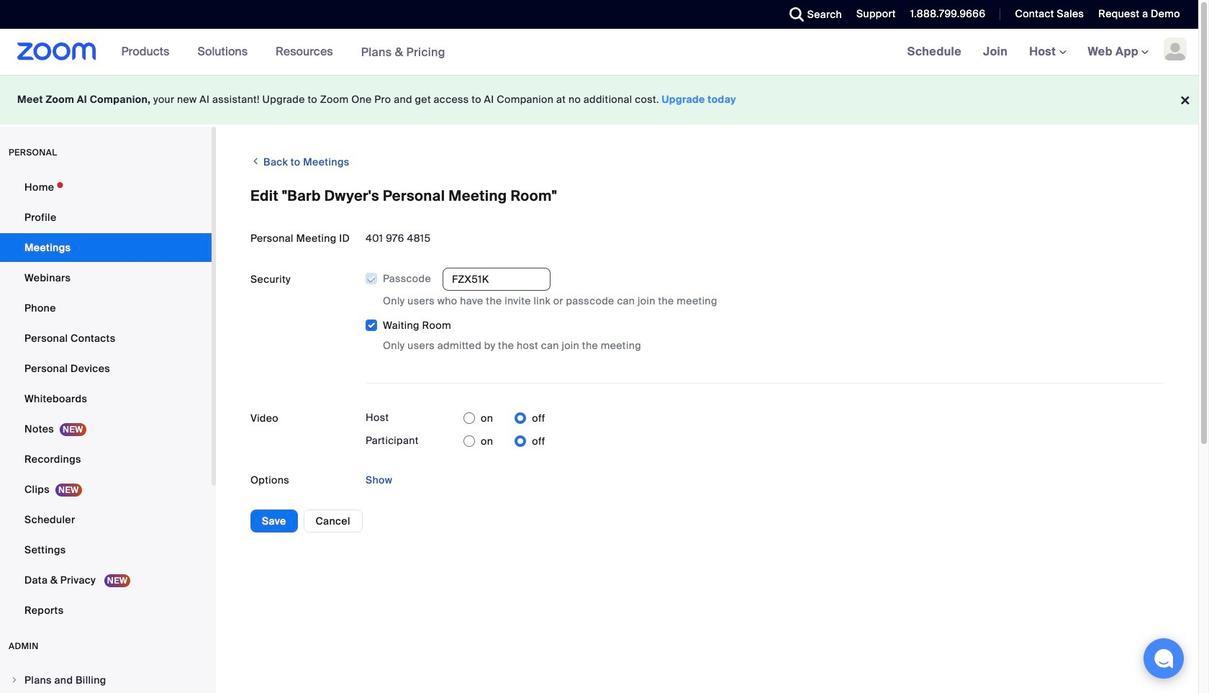 Task type: vqa. For each thing, say whether or not it's contained in the screenshot.
group
yes



Task type: locate. For each thing, give the bounding box(es) containing it.
open chat image
[[1154, 649, 1174, 669]]

personal menu menu
[[0, 173, 212, 626]]

banner
[[0, 29, 1198, 76]]

right image
[[10, 676, 19, 685]]

menu item
[[0, 667, 212, 693]]

profile picture image
[[1164, 37, 1187, 60]]

option group
[[464, 407, 545, 430], [464, 430, 545, 453]]

footer
[[0, 75, 1198, 125]]

None text field
[[443, 268, 551, 291]]

group
[[365, 268, 1164, 354]]



Task type: describe. For each thing, give the bounding box(es) containing it.
1 option group from the top
[[464, 407, 545, 430]]

zoom logo image
[[17, 42, 96, 60]]

product information navigation
[[111, 29, 456, 76]]

2 option group from the top
[[464, 430, 545, 453]]

meetings navigation
[[897, 29, 1198, 76]]

left image
[[250, 154, 261, 168]]



